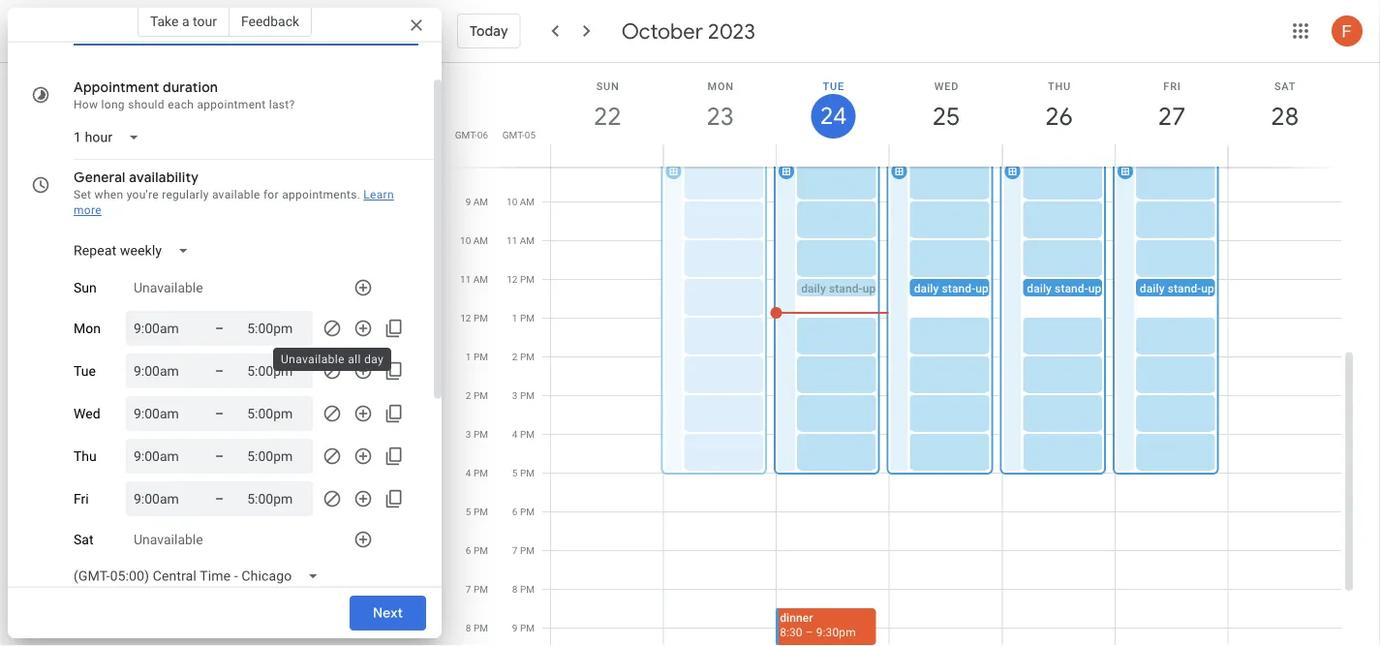 Task type: vqa. For each thing, say whether or not it's contained in the screenshot.
Thu
yes



Task type: describe. For each thing, give the bounding box(es) containing it.
take
[[150, 13, 179, 29]]

fri for fri 27
[[1164, 80, 1182, 92]]

0 horizontal spatial 9 am
[[466, 196, 488, 208]]

mon for mon
[[74, 320, 101, 336]]

Start time on Wednesdays text field
[[134, 402, 192, 425]]

more
[[74, 203, 102, 217]]

availability
[[129, 169, 199, 186]]

0 horizontal spatial 12 pm
[[460, 312, 488, 324]]

0 vertical spatial 10 am
[[507, 196, 535, 208]]

0 vertical spatial 5 pm
[[512, 467, 535, 479]]

0 vertical spatial 6
[[512, 506, 518, 518]]

25
[[931, 100, 959, 132]]

friday, october 27 element
[[1150, 94, 1195, 139]]

0 vertical spatial 7
[[512, 545, 518, 557]]

should
[[128, 98, 165, 111]]

gmt-05
[[503, 129, 536, 140]]

1 horizontal spatial 12
[[507, 274, 518, 285]]

take a tour button
[[137, 6, 230, 37]]

End time on Tuesdays text field
[[247, 359, 305, 383]]

tuesday, october 24, today element
[[811, 94, 856, 139]]

0 vertical spatial 8 pm
[[512, 584, 535, 595]]

3 up from the left
[[1089, 282, 1102, 295]]

sunday, october 22 element
[[585, 94, 630, 139]]

End time on Wednesdays text field
[[247, 402, 305, 425]]

thu for thu
[[74, 448, 97, 464]]

– for wed
[[215, 405, 224, 421]]

1 vertical spatial 8 pm
[[466, 622, 488, 634]]

each
[[168, 98, 194, 111]]

fri 27
[[1157, 80, 1185, 132]]

0 vertical spatial 1 pm
[[512, 312, 535, 324]]

Start time on Thursdays text field
[[134, 445, 192, 468]]

appointment
[[197, 98, 266, 111]]

9 pm
[[512, 622, 535, 634]]

set
[[74, 188, 91, 202]]

28 column header
[[1228, 63, 1342, 167]]

2 vertical spatial 9
[[512, 622, 518, 634]]

0 vertical spatial 8
[[466, 157, 471, 169]]

learn
[[364, 188, 394, 202]]

3 daily stand-up , from the left
[[1027, 282, 1108, 295]]

duration
[[163, 78, 218, 96]]

1 horizontal spatial 2
[[512, 351, 518, 363]]

2 , from the left
[[989, 282, 992, 295]]

26 column header
[[1002, 63, 1116, 167]]

0 vertical spatial 6 pm
[[512, 506, 535, 518]]

tour
[[193, 13, 217, 29]]

sat for sat 28
[[1275, 80, 1297, 92]]

1 vertical spatial 12
[[460, 312, 471, 324]]

gmt- for 05
[[503, 129, 525, 140]]

2 stand- from the left
[[942, 282, 976, 295]]

0 horizontal spatial 4
[[466, 467, 471, 479]]

gmt-06
[[455, 129, 488, 140]]

tue for tue
[[74, 363, 96, 379]]

Start time on Fridays text field
[[134, 487, 192, 511]]

– for fri
[[215, 491, 224, 507]]

october
[[622, 17, 703, 45]]

1 horizontal spatial 11 am
[[507, 235, 535, 247]]

general availability
[[74, 169, 199, 186]]

regularly
[[162, 188, 209, 202]]

appointment
[[74, 78, 159, 96]]

0 horizontal spatial 7 pm
[[466, 584, 488, 595]]

saturday, october 28 element
[[1263, 94, 1308, 139]]

appointment duration how long should each appointment last?
[[74, 78, 295, 111]]

3 stand- from the left
[[1055, 282, 1089, 295]]

05
[[525, 129, 536, 140]]

sun 22
[[593, 80, 620, 132]]

Add title text field
[[74, 15, 419, 44]]

0 horizontal spatial 10
[[460, 235, 471, 247]]

4 , from the left
[[1215, 282, 1218, 295]]

1 horizontal spatial 5
[[512, 467, 518, 479]]

you're
[[127, 188, 159, 202]]

0 vertical spatial 11
[[507, 235, 518, 247]]

next
[[373, 605, 403, 622]]

1 horizontal spatial 2 pm
[[512, 351, 535, 363]]

wednesday, october 25 element
[[924, 94, 969, 139]]

wed for wed 25
[[935, 80, 959, 92]]

0 vertical spatial 4
[[512, 429, 518, 440]]

set when you're regularly available for appointments.
[[74, 188, 360, 202]]

dinner
[[780, 611, 813, 625]]

unavailable all day
[[281, 353, 384, 366]]

0 horizontal spatial 3 pm
[[466, 429, 488, 440]]

wed 25
[[931, 80, 959, 132]]

4 daily from the left
[[1140, 282, 1165, 295]]

8:30
[[780, 626, 803, 639]]

october 2023
[[622, 17, 756, 45]]

1 daily from the left
[[801, 282, 826, 295]]

last?
[[269, 98, 295, 111]]

24
[[819, 101, 846, 131]]

0 horizontal spatial 2
[[466, 390, 471, 402]]

27
[[1157, 100, 1185, 132]]

thu for thu 26
[[1048, 80, 1072, 92]]

1 vertical spatial 11 am
[[460, 274, 488, 285]]

all
[[348, 353, 361, 366]]

tue for tue 24
[[823, 80, 845, 92]]

dinner 8:30 – 9:30pm
[[780, 611, 856, 639]]

1 horizontal spatial 12 pm
[[507, 274, 535, 285]]

1 up from the left
[[863, 282, 876, 295]]

day
[[365, 353, 384, 366]]

0 vertical spatial 3
[[512, 390, 518, 402]]

3 , from the left
[[1102, 282, 1105, 295]]

sun for sun 22
[[596, 80, 620, 92]]

0 horizontal spatial 10 am
[[460, 235, 488, 247]]

Start time on Mondays text field
[[134, 317, 192, 340]]

learn more
[[74, 188, 394, 217]]

fri for fri
[[74, 491, 89, 507]]



Task type: locate. For each thing, give the bounding box(es) containing it.
3 pm
[[512, 390, 535, 402], [466, 429, 488, 440]]

0 vertical spatial 1
[[512, 312, 518, 324]]

0 vertical spatial 5
[[512, 467, 518, 479]]

8
[[466, 157, 471, 169], [512, 584, 518, 595], [466, 622, 471, 634]]

0 horizontal spatial tue
[[74, 363, 96, 379]]

1 vertical spatial mon
[[74, 320, 101, 336]]

2 gmt- from the left
[[503, 129, 525, 140]]

7 up 9 pm
[[512, 545, 518, 557]]

1 vertical spatial sun
[[74, 280, 97, 296]]

mon left start time on mondays text box
[[74, 320, 101, 336]]

1 horizontal spatial 3 pm
[[512, 390, 535, 402]]

7 pm up 9 pm
[[512, 545, 535, 557]]

thursday, october 26 element
[[1037, 94, 1082, 139]]

28
[[1270, 100, 1298, 132]]

wed
[[935, 80, 959, 92], [74, 406, 100, 422]]

7 pm
[[512, 545, 535, 557], [466, 584, 488, 595]]

– right start time on thursdays text box
[[215, 448, 224, 464]]

11
[[507, 235, 518, 247], [460, 274, 471, 285]]

monday, october 23 element
[[698, 94, 743, 139]]

1 horizontal spatial sun
[[596, 80, 620, 92]]

,
[[876, 282, 879, 295], [989, 282, 992, 295], [1102, 282, 1105, 295], [1215, 282, 1218, 295]]

fri left start time on fridays text field
[[74, 491, 89, 507]]

6 pm
[[512, 506, 535, 518], [466, 545, 488, 557]]

– right start time on tuesdays text box
[[215, 363, 224, 379]]

wed inside wed 25
[[935, 80, 959, 92]]

8 pm left 9 pm
[[466, 622, 488, 634]]

0 vertical spatial sat
[[1275, 80, 1297, 92]]

1 vertical spatial 1
[[466, 351, 471, 363]]

1 horizontal spatial gmt-
[[503, 129, 525, 140]]

sun inside sun 22
[[596, 80, 620, 92]]

1 horizontal spatial 4
[[512, 429, 518, 440]]

0 horizontal spatial 1
[[466, 351, 471, 363]]

0 horizontal spatial sat
[[74, 532, 93, 548]]

1 vertical spatial 2 pm
[[466, 390, 488, 402]]

up
[[863, 282, 876, 295], [976, 282, 989, 295], [1089, 282, 1102, 295], [1202, 282, 1215, 295]]

0 vertical spatial 2 pm
[[512, 351, 535, 363]]

wed left start time on wednesdays text box
[[74, 406, 100, 422]]

1 horizontal spatial 6 pm
[[512, 506, 535, 518]]

thu up thursday, october 26 'element' at the top right
[[1048, 80, 1072, 92]]

12 pm
[[507, 274, 535, 285], [460, 312, 488, 324]]

grid
[[450, 63, 1357, 646]]

long
[[101, 98, 125, 111]]

fri inside fri 27
[[1164, 80, 1182, 92]]

1 vertical spatial 9 am
[[466, 196, 488, 208]]

24 column header
[[776, 63, 890, 167]]

25 column header
[[889, 63, 1003, 167]]

2 daily from the left
[[914, 282, 939, 295]]

1 vertical spatial 6 pm
[[466, 545, 488, 557]]

8 pm
[[512, 584, 535, 595], [466, 622, 488, 634]]

gmt- up 8 am
[[455, 129, 477, 140]]

take a tour
[[150, 13, 217, 29]]

1 vertical spatial 9
[[466, 196, 471, 208]]

1 vertical spatial 12 pm
[[460, 312, 488, 324]]

stand-
[[829, 282, 863, 295], [942, 282, 976, 295], [1055, 282, 1089, 295], [1168, 282, 1202, 295]]

9 am
[[512, 157, 535, 169], [466, 196, 488, 208]]

1 vertical spatial fri
[[74, 491, 89, 507]]

1 horizontal spatial 8 pm
[[512, 584, 535, 595]]

10 down 8 am
[[460, 235, 471, 247]]

8 up 9 pm
[[512, 584, 518, 595]]

1 horizontal spatial thu
[[1048, 80, 1072, 92]]

0 horizontal spatial 7
[[466, 584, 471, 595]]

8 left 9 pm
[[466, 622, 471, 634]]

1 horizontal spatial 1
[[512, 312, 518, 324]]

1 vertical spatial 11
[[460, 274, 471, 285]]

for
[[263, 188, 279, 202]]

–
[[215, 320, 224, 336], [215, 363, 224, 379], [215, 405, 224, 421], [215, 448, 224, 464], [215, 491, 224, 507], [806, 626, 814, 639]]

0 horizontal spatial 4 pm
[[466, 467, 488, 479]]

appointments.
[[282, 188, 360, 202]]

1 vertical spatial 4
[[466, 467, 471, 479]]

– for mon
[[215, 320, 224, 336]]

mon
[[708, 80, 734, 92], [74, 320, 101, 336]]

how
[[74, 98, 98, 111]]

1 vertical spatial 10 am
[[460, 235, 488, 247]]

– right start time on mondays text box
[[215, 320, 224, 336]]

sun up sunday, october 22 "element"
[[596, 80, 620, 92]]

06
[[477, 129, 488, 140]]

0 horizontal spatial 6
[[466, 545, 471, 557]]

27 column header
[[1115, 63, 1229, 167]]

unavailable down start time on fridays text field
[[134, 532, 203, 548]]

fri up friday, october 27 element
[[1164, 80, 1182, 92]]

pm
[[520, 274, 535, 285], [474, 312, 488, 324], [520, 312, 535, 324], [474, 351, 488, 363], [520, 351, 535, 363], [474, 390, 488, 402], [520, 390, 535, 402], [474, 429, 488, 440], [520, 429, 535, 440], [474, 467, 488, 479], [520, 467, 535, 479], [474, 506, 488, 518], [520, 506, 535, 518], [474, 545, 488, 557], [520, 545, 535, 557], [474, 584, 488, 595], [520, 584, 535, 595], [474, 622, 488, 634], [520, 622, 535, 634]]

1 vertical spatial thu
[[74, 448, 97, 464]]

4 daily stand-up , from the left
[[1140, 282, 1221, 295]]

thu left start time on thursdays text box
[[74, 448, 97, 464]]

9:30pm
[[817, 626, 856, 639]]

8 pm up 9 pm
[[512, 584, 535, 595]]

0 vertical spatial sun
[[596, 80, 620, 92]]

– for tue
[[215, 363, 224, 379]]

10 am down 8 am
[[460, 235, 488, 247]]

0 vertical spatial 4 pm
[[512, 429, 535, 440]]

daily
[[801, 282, 826, 295], [914, 282, 939, 295], [1027, 282, 1052, 295], [1140, 282, 1165, 295]]

0 vertical spatial 11 am
[[507, 235, 535, 247]]

23
[[706, 100, 733, 132]]

thu
[[1048, 80, 1072, 92], [74, 448, 97, 464]]

1 horizontal spatial 10
[[507, 196, 518, 208]]

0 horizontal spatial 5 pm
[[466, 506, 488, 518]]

0 vertical spatial 10
[[507, 196, 518, 208]]

feedback button
[[230, 6, 312, 37]]

unavailable
[[134, 280, 203, 296], [281, 353, 345, 366], [134, 532, 203, 548]]

4 pm
[[512, 429, 535, 440], [466, 467, 488, 479]]

0 vertical spatial tue
[[823, 80, 845, 92]]

1 , from the left
[[876, 282, 879, 295]]

7
[[512, 545, 518, 557], [466, 584, 471, 595]]

0 horizontal spatial 11 am
[[460, 274, 488, 285]]

1 vertical spatial wed
[[74, 406, 100, 422]]

sat 28
[[1270, 80, 1298, 132]]

1 horizontal spatial 7
[[512, 545, 518, 557]]

next button
[[350, 590, 426, 637]]

general
[[74, 169, 126, 186]]

0 horizontal spatial 8 pm
[[466, 622, 488, 634]]

unavailable for sat
[[134, 532, 203, 548]]

1 vertical spatial 3
[[466, 429, 471, 440]]

sat for sat
[[74, 532, 93, 548]]

1 vertical spatial tue
[[74, 363, 96, 379]]

0 horizontal spatial 5
[[466, 506, 471, 518]]

10
[[507, 196, 518, 208], [460, 235, 471, 247]]

22
[[593, 100, 620, 132]]

2 pm
[[512, 351, 535, 363], [466, 390, 488, 402]]

0 vertical spatial 9 am
[[512, 157, 535, 169]]

0 vertical spatial 2
[[512, 351, 518, 363]]

2023
[[708, 17, 756, 45]]

0 horizontal spatial gmt-
[[455, 129, 477, 140]]

1 vertical spatial 4 pm
[[466, 467, 488, 479]]

0 vertical spatial wed
[[935, 80, 959, 92]]

0 horizontal spatial fri
[[74, 491, 89, 507]]

1 horizontal spatial 1 pm
[[512, 312, 535, 324]]

mon inside the mon 23
[[708, 80, 734, 92]]

a
[[182, 13, 189, 29]]

wed up wednesday, october 25 element
[[935, 80, 959, 92]]

0 horizontal spatial sun
[[74, 280, 97, 296]]

None field
[[66, 120, 155, 155], [66, 233, 205, 268], [66, 559, 335, 594], [66, 120, 155, 155], [66, 233, 205, 268], [66, 559, 335, 594]]

1 gmt- from the left
[[455, 129, 477, 140]]

4
[[512, 429, 518, 440], [466, 467, 471, 479]]

tue up 24
[[823, 80, 845, 92]]

1 vertical spatial 8
[[512, 584, 518, 595]]

1 horizontal spatial mon
[[708, 80, 734, 92]]

0 vertical spatial 9
[[512, 157, 518, 169]]

0 horizontal spatial 11
[[460, 274, 471, 285]]

1 vertical spatial 2
[[466, 390, 471, 402]]

2
[[512, 351, 518, 363], [466, 390, 471, 402]]

1 horizontal spatial 4 pm
[[512, 429, 535, 440]]

10 am down gmt-05
[[507, 196, 535, 208]]

5 pm
[[512, 467, 535, 479], [466, 506, 488, 518]]

23 column header
[[663, 63, 777, 167]]

daily stand-up ,
[[801, 282, 882, 295], [914, 282, 995, 295], [1027, 282, 1108, 295], [1140, 282, 1221, 295]]

– right 8:30
[[806, 626, 814, 639]]

sun down more
[[74, 280, 97, 296]]

mon up the monday, october 23 element
[[708, 80, 734, 92]]

0 horizontal spatial 1 pm
[[466, 351, 488, 363]]

learn more link
[[74, 188, 394, 217]]

– for thu
[[215, 448, 224, 464]]

tue left start time on tuesdays text box
[[74, 363, 96, 379]]

mon for mon 23
[[708, 80, 734, 92]]

gmt- right 06
[[503, 129, 525, 140]]

1 vertical spatial 7 pm
[[466, 584, 488, 595]]

1 stand- from the left
[[829, 282, 863, 295]]

End time on Thursdays text field
[[247, 445, 305, 468]]

0 horizontal spatial 2 pm
[[466, 390, 488, 402]]

unavailable for sun
[[134, 280, 203, 296]]

mon 23
[[706, 80, 734, 132]]

7 pm right next button
[[466, 584, 488, 595]]

thu 26
[[1044, 80, 1072, 132]]

End time on Fridays text field
[[247, 487, 305, 511]]

7 right next button
[[466, 584, 471, 595]]

4 up from the left
[[1202, 282, 1215, 295]]

0 vertical spatial 7 pm
[[512, 545, 535, 557]]

unavailable up start time on mondays text box
[[134, 280, 203, 296]]

9
[[512, 157, 518, 169], [466, 196, 471, 208], [512, 622, 518, 634]]

9 am down 8 am
[[466, 196, 488, 208]]

1 pm
[[512, 312, 535, 324], [466, 351, 488, 363]]

2 daily stand-up , from the left
[[914, 282, 995, 295]]

26
[[1044, 100, 1072, 132]]

9 am down gmt-05
[[512, 157, 535, 169]]

wed for wed
[[74, 406, 100, 422]]

1 vertical spatial unavailable
[[281, 353, 345, 366]]

5
[[512, 467, 518, 479], [466, 506, 471, 518]]

– left the end time on wednesdays text field
[[215, 405, 224, 421]]

sun for sun
[[74, 280, 97, 296]]

3 daily from the left
[[1027, 282, 1052, 295]]

8 am
[[466, 157, 488, 169]]

grid containing 22
[[450, 63, 1357, 646]]

1 horizontal spatial 7 pm
[[512, 545, 535, 557]]

tue inside tue 24
[[823, 80, 845, 92]]

4 stand- from the left
[[1168, 282, 1202, 295]]

gmt- for 06
[[455, 129, 477, 140]]

Start time on Tuesdays text field
[[134, 359, 192, 383]]

2 up from the left
[[976, 282, 989, 295]]

– left end time on fridays text field
[[215, 491, 224, 507]]

2 vertical spatial 8
[[466, 622, 471, 634]]

10 am
[[507, 196, 535, 208], [460, 235, 488, 247]]

thu inside thu 26
[[1048, 80, 1072, 92]]

0 horizontal spatial 6 pm
[[466, 545, 488, 557]]

today button
[[457, 8, 521, 54]]

End time on Mondays text field
[[247, 317, 305, 340]]

sat inside sat 28
[[1275, 80, 1297, 92]]

feedback
[[241, 13, 299, 29]]

1 horizontal spatial tue
[[823, 80, 845, 92]]

10 down gmt-05
[[507, 196, 518, 208]]

8 down gmt-06
[[466, 157, 471, 169]]

1
[[512, 312, 518, 324], [466, 351, 471, 363]]

0 horizontal spatial mon
[[74, 320, 101, 336]]

6
[[512, 506, 518, 518], [466, 545, 471, 557]]

sun
[[596, 80, 620, 92], [74, 280, 97, 296]]

0 vertical spatial mon
[[708, 80, 734, 92]]

1 vertical spatial 5 pm
[[466, 506, 488, 518]]

am
[[473, 157, 488, 169], [520, 157, 535, 169], [473, 196, 488, 208], [520, 196, 535, 208], [474, 235, 488, 247], [520, 235, 535, 247], [474, 274, 488, 285]]

0 vertical spatial 12
[[507, 274, 518, 285]]

22 column header
[[550, 63, 664, 167]]

when
[[95, 188, 123, 202]]

0 vertical spatial fri
[[1164, 80, 1182, 92]]

1 horizontal spatial 6
[[512, 506, 518, 518]]

1 vertical spatial 5
[[466, 506, 471, 518]]

today
[[470, 22, 508, 40]]

1 horizontal spatial wed
[[935, 80, 959, 92]]

1 horizontal spatial 5 pm
[[512, 467, 535, 479]]

tue 24
[[819, 80, 846, 131]]

– inside 'dinner 8:30 – 9:30pm'
[[806, 626, 814, 639]]

12
[[507, 274, 518, 285], [460, 312, 471, 324]]

gmt-
[[455, 129, 477, 140], [503, 129, 525, 140]]

3
[[512, 390, 518, 402], [466, 429, 471, 440]]

1 horizontal spatial 9 am
[[512, 157, 535, 169]]

unavailable left all
[[281, 353, 345, 366]]

available
[[212, 188, 260, 202]]

tue
[[823, 80, 845, 92], [74, 363, 96, 379]]

1 daily stand-up , from the left
[[801, 282, 882, 295]]

11 am
[[507, 235, 535, 247], [460, 274, 488, 285]]

1 vertical spatial 7
[[466, 584, 471, 595]]

1 vertical spatial 10
[[460, 235, 471, 247]]

1 horizontal spatial 3
[[512, 390, 518, 402]]

0 horizontal spatial wed
[[74, 406, 100, 422]]



